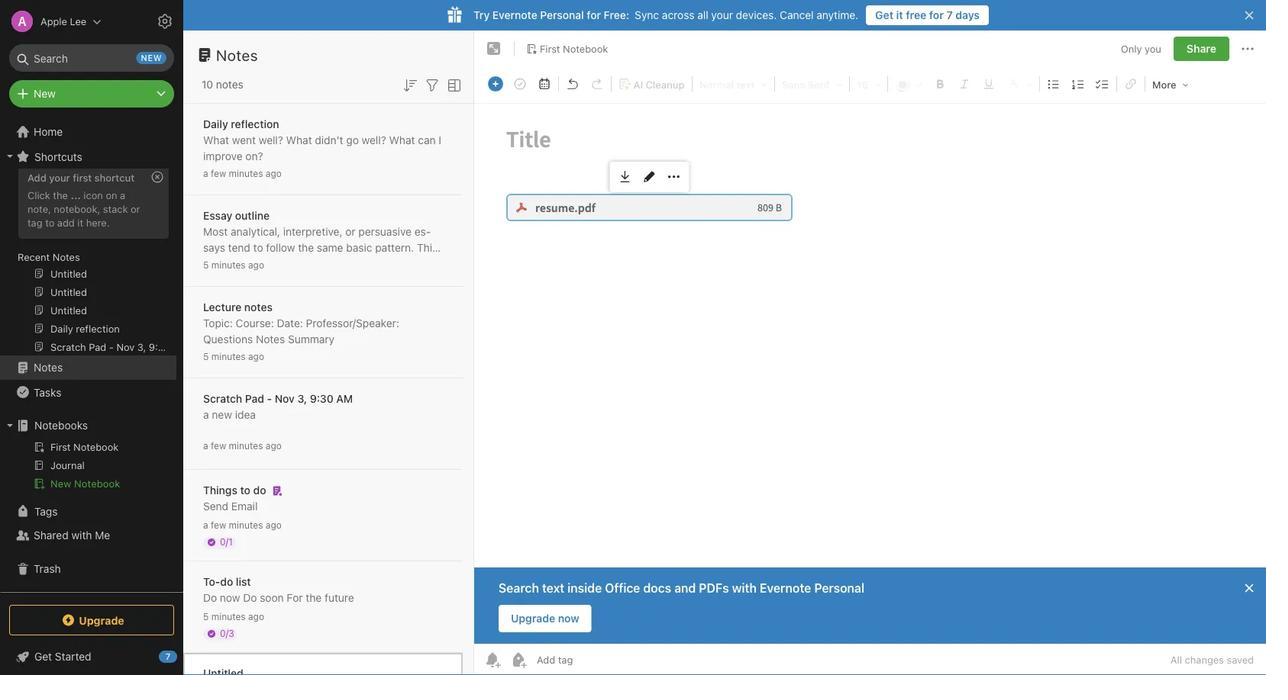 Task type: locate. For each thing, give the bounding box(es) containing it.
apple
[[40, 16, 67, 27]]

0 vertical spatial 7
[[947, 9, 953, 21]]

1 vertical spatial or
[[345, 226, 356, 238]]

1 horizontal spatial well?
[[362, 134, 386, 147]]

1 vertical spatial 7
[[166, 653, 170, 662]]

most
[[261, 274, 286, 286]]

to up email
[[240, 485, 250, 497]]

nov
[[275, 393, 295, 405]]

help
[[287, 258, 308, 270]]

what down daily
[[203, 134, 229, 147]]

0 vertical spatial few
[[211, 168, 226, 179]]

ago down soon
[[248, 612, 264, 623]]

for for 7
[[929, 9, 944, 21]]

new inside button
[[50, 478, 71, 490]]

reflection
[[231, 118, 279, 131]]

to down analytical,
[[253, 242, 263, 254]]

0 horizontal spatial what
[[203, 134, 229, 147]]

cancel
[[780, 9, 814, 21]]

the down interpretive,
[[298, 242, 314, 254]]

0 horizontal spatial new
[[141, 53, 162, 63]]

tree containing home
[[0, 120, 183, 592]]

1 vertical spatial the
[[298, 242, 314, 254]]

0 vertical spatial a few minutes ago
[[203, 168, 282, 179]]

get it free for 7 days button
[[866, 5, 989, 25]]

evernote right the try
[[492, 9, 537, 21]]

minutes down on?
[[229, 168, 263, 179]]

search
[[499, 581, 539, 596]]

says
[[203, 226, 431, 254]]

1 horizontal spatial new
[[212, 409, 232, 422]]

1 do from the left
[[203, 592, 217, 605]]

for left free:
[[587, 9, 601, 21]]

minutes
[[229, 168, 263, 179], [211, 260, 246, 271], [211, 352, 246, 362], [229, 441, 263, 452], [229, 520, 263, 531], [211, 612, 246, 623]]

0 horizontal spatial upgrade
[[79, 615, 124, 627]]

1 vertical spatial new
[[212, 409, 232, 422]]

notes up 10 notes
[[216, 46, 258, 64]]

now down text
[[558, 613, 579, 625]]

what left didn't at top left
[[286, 134, 312, 147]]

home link
[[0, 120, 183, 144]]

for
[[287, 592, 303, 605]]

notebooks
[[34, 420, 88, 432]]

0 vertical spatial notes
[[216, 78, 243, 91]]

now inside button
[[558, 613, 579, 625]]

0 vertical spatial new
[[141, 53, 162, 63]]

to right tag
[[45, 217, 54, 228]]

do left list
[[220, 576, 233, 589]]

1 few from the top
[[211, 168, 226, 179]]

1 horizontal spatial 7
[[947, 9, 953, 21]]

structure
[[203, 258, 248, 270]]

More actions field
[[1239, 37, 1257, 61]]

notes right recent on the left of page
[[53, 251, 80, 263]]

1 horizontal spatial your
[[711, 9, 733, 21]]

0 vertical spatial notebook
[[563, 43, 608, 54]]

with left me
[[71, 530, 92, 542]]

0 horizontal spatial your
[[49, 172, 70, 183]]

minutes down the idea in the bottom of the page
[[229, 441, 263, 452]]

5 minutes ago down questions
[[203, 352, 264, 362]]

upgrade for upgrade now
[[511, 613, 555, 625]]

shortcuts
[[34, 150, 82, 163]]

3,
[[297, 393, 307, 405]]

1 horizontal spatial now
[[558, 613, 579, 625]]

0 horizontal spatial notes
[[216, 78, 243, 91]]

you down "same"
[[311, 258, 329, 270]]

1 5 minutes ago from the top
[[203, 260, 264, 271]]

2 vertical spatial 5
[[203, 612, 209, 623]]

questions
[[203, 333, 253, 346]]

2 vertical spatial a few minutes ago
[[203, 520, 282, 531]]

trash link
[[0, 557, 176, 582]]

tags
[[34, 505, 58, 518]]

notes right 10
[[216, 78, 243, 91]]

1 horizontal spatial evernote
[[760, 581, 811, 596]]

notebook,
[[54, 203, 100, 214]]

7 left days
[[947, 9, 953, 21]]

1 vertical spatial get
[[34, 651, 52, 664]]

new up "home"
[[34, 87, 56, 100]]

first
[[540, 43, 560, 54]]

upgrade up 'help and learning task checklist' field
[[79, 615, 124, 627]]

1 horizontal spatial ...
[[289, 274, 298, 286]]

all changes saved
[[1171, 655, 1254, 666]]

tend
[[228, 242, 250, 254]]

1 horizontal spatial do
[[243, 592, 257, 605]]

0 horizontal spatial to
[[45, 217, 54, 228]]

a inside icon on a note, notebook, stack or tag to add it here.
[[120, 189, 125, 201]]

note window element
[[474, 31, 1266, 676]]

tasks
[[34, 386, 61, 399]]

for left most
[[245, 274, 258, 286]]

a few minutes ago down email
[[203, 520, 282, 531]]

0 horizontal spatial now
[[220, 592, 240, 605]]

0 vertical spatial 5
[[203, 260, 209, 271]]

2 vertical spatial to
[[240, 485, 250, 497]]

you
[[1145, 43, 1161, 54], [311, 258, 329, 270]]

now for upgrade
[[558, 613, 579, 625]]

and
[[674, 581, 696, 596]]

1 horizontal spatial what
[[286, 134, 312, 147]]

note list element
[[183, 31, 474, 676]]

upgrade down the search
[[511, 613, 555, 625]]

i
[[439, 134, 441, 147]]

should
[[251, 258, 284, 270]]

first notebook
[[540, 43, 608, 54]]

1 horizontal spatial notes
[[244, 301, 273, 314]]

1 horizontal spatial or
[[345, 226, 356, 238]]

minutes up outlines
[[211, 260, 246, 271]]

2 do from the left
[[243, 592, 257, 605]]

it down notebook,
[[77, 217, 83, 228]]

0 horizontal spatial with
[[71, 530, 92, 542]]

1 horizontal spatial it
[[896, 9, 903, 21]]

5 down questions
[[203, 352, 209, 362]]

now down the to-do list
[[220, 592, 240, 605]]

or up basic
[[345, 226, 356, 238]]

0 horizontal spatial for
[[245, 274, 258, 286]]

a up things
[[203, 441, 208, 452]]

1 horizontal spatial you
[[1145, 43, 1161, 54]]

apple lee
[[40, 16, 86, 27]]

... up notebook,
[[71, 189, 81, 201]]

1 vertical spatial new
[[50, 478, 71, 490]]

a down improve
[[203, 168, 208, 179]]

a right on
[[120, 189, 125, 201]]

your
[[711, 9, 733, 21], [49, 172, 70, 183]]

for for free:
[[587, 9, 601, 21]]

new down scratch
[[212, 409, 232, 422]]

7
[[947, 9, 953, 21], [166, 653, 170, 662]]

0 horizontal spatial personal
[[540, 9, 584, 21]]

7 inside 'help and learning task checklist' field
[[166, 653, 170, 662]]

now inside note list element
[[220, 592, 240, 605]]

to-do list
[[203, 576, 251, 589]]

click to collapse image
[[178, 648, 189, 666]]

0 vertical spatial 5 minutes ago
[[203, 260, 264, 271]]

free:
[[604, 9, 629, 21]]

1 horizontal spatial upgrade
[[511, 613, 555, 625]]

add
[[57, 217, 75, 228]]

evernote
[[492, 9, 537, 21], [760, 581, 811, 596]]

your right all
[[711, 9, 733, 21]]

or
[[131, 203, 140, 214], [345, 226, 356, 238]]

notes inside group
[[53, 251, 80, 263]]

0 vertical spatial ...
[[71, 189, 81, 201]]

group
[[0, 157, 176, 362]]

ago down questions
[[248, 352, 264, 362]]

notes up course:
[[244, 301, 273, 314]]

1 vertical spatial it
[[77, 217, 83, 228]]

the up notebook,
[[53, 189, 68, 201]]

2 5 minutes ago from the top
[[203, 352, 264, 362]]

a few minutes ago
[[203, 168, 282, 179], [203, 441, 282, 452], [203, 520, 282, 531]]

5 minutes ago down tend
[[203, 260, 264, 271]]

get
[[875, 9, 893, 21], [34, 651, 52, 664]]

1 vertical spatial 5
[[203, 352, 209, 362]]

... down help
[[289, 274, 298, 286]]

your up click the ...
[[49, 172, 70, 183]]

font family image
[[777, 74, 847, 94]]

Search text field
[[20, 44, 163, 72]]

well? right go
[[362, 134, 386, 147]]

2 well? from the left
[[362, 134, 386, 147]]

do down list
[[243, 592, 257, 605]]

1 vertical spatial now
[[558, 613, 579, 625]]

get inside 'help and learning task checklist' field
[[34, 651, 52, 664]]

...
[[71, 189, 81, 201], [289, 274, 298, 286]]

0 horizontal spatial you
[[311, 258, 329, 270]]

upgrade
[[511, 613, 555, 625], [79, 615, 124, 627]]

send email
[[203, 501, 258, 513]]

what
[[203, 134, 229, 147], [286, 134, 312, 147], [389, 134, 415, 147]]

the right for
[[306, 592, 322, 605]]

0 vertical spatial to
[[45, 217, 54, 228]]

well? down the "reflection" at the top left of page
[[259, 134, 283, 147]]

0 vertical spatial evernote
[[492, 9, 537, 21]]

a few minutes ago down the idea in the bottom of the page
[[203, 441, 282, 452]]

-
[[267, 393, 272, 405]]

... inside the most analytical, interpretive, or persuasive es says tend to follow the same basic pattern. this structure should help you formulate effective outlines for most ...
[[289, 274, 298, 286]]

settings image
[[156, 12, 174, 31]]

5 up outlines
[[203, 260, 209, 271]]

0 vertical spatial the
[[53, 189, 68, 201]]

share button
[[1174, 37, 1229, 61]]

font color image
[[890, 74, 927, 94]]

you inside the most analytical, interpretive, or persuasive es says tend to follow the same basic pattern. this structure should help you formulate effective outlines for most ...
[[311, 258, 329, 270]]

get left started
[[34, 651, 52, 664]]

2 horizontal spatial to
[[253, 242, 263, 254]]

most
[[203, 226, 228, 238]]

1 horizontal spatial do
[[253, 485, 266, 497]]

Account field
[[0, 6, 102, 37]]

2 vertical spatial the
[[306, 592, 322, 605]]

1 what from the left
[[203, 134, 229, 147]]

5 for says
[[203, 260, 209, 271]]

get inside button
[[875, 9, 893, 21]]

evernote inside note window element
[[760, 581, 811, 596]]

0 vertical spatial it
[[896, 9, 903, 21]]

0 horizontal spatial ...
[[71, 189, 81, 201]]

2 a few minutes ago from the top
[[203, 441, 282, 452]]

1 vertical spatial evernote
[[760, 581, 811, 596]]

5 down to-
[[203, 612, 209, 623]]

highlight image
[[1002, 74, 1037, 94]]

lee
[[70, 16, 86, 27]]

Insert field
[[484, 73, 507, 95]]

interpretive,
[[283, 226, 343, 238]]

notes down course:
[[256, 333, 285, 346]]

0 vertical spatial new
[[34, 87, 56, 100]]

or inside the most analytical, interpretive, or persuasive es says tend to follow the same basic pattern. this structure should help you formulate effective outlines for most ...
[[345, 226, 356, 238]]

0 horizontal spatial get
[[34, 651, 52, 664]]

5 minutes ago up 0/3
[[203, 612, 264, 623]]

it left free
[[896, 9, 903, 21]]

notebook inside "group"
[[74, 478, 120, 490]]

5 for summary
[[203, 352, 209, 362]]

outlines
[[203, 274, 242, 286]]

for inside button
[[929, 9, 944, 21]]

get for get started
[[34, 651, 52, 664]]

0 horizontal spatial 7
[[166, 653, 170, 662]]

to inside icon on a note, notebook, stack or tag to add it here.
[[45, 217, 54, 228]]

0 horizontal spatial notebook
[[74, 478, 120, 490]]

1 vertical spatial 5 minutes ago
[[203, 352, 264, 362]]

1 vertical spatial ...
[[289, 274, 298, 286]]

few up 0/1
[[211, 520, 226, 531]]

1 vertical spatial few
[[211, 441, 226, 452]]

1 vertical spatial to
[[253, 242, 263, 254]]

shared
[[34, 530, 69, 542]]

changes
[[1185, 655, 1224, 666]]

2 vertical spatial 5 minutes ago
[[203, 612, 264, 623]]

new search field
[[20, 44, 166, 72]]

with right the pdfs
[[732, 581, 757, 596]]

1 vertical spatial a few minutes ago
[[203, 441, 282, 452]]

0 horizontal spatial it
[[77, 217, 83, 228]]

new down settings "image"
[[141, 53, 162, 63]]

1 5 from the top
[[203, 260, 209, 271]]

or right stack
[[131, 203, 140, 214]]

a inside 'scratch pad - nov 3, 9:30 am a new idea'
[[203, 409, 209, 422]]

calendar event image
[[534, 73, 555, 95]]

tree
[[0, 120, 183, 592]]

search text inside office docs and pdfs with evernote personal
[[499, 581, 864, 596]]

notes for lecture notes
[[244, 301, 273, 314]]

new inside popup button
[[34, 87, 56, 100]]

ago
[[266, 168, 282, 179], [248, 260, 264, 271], [248, 352, 264, 362], [266, 441, 282, 452], [266, 520, 282, 531], [248, 612, 264, 623]]

upgrade now button
[[499, 606, 591, 633]]

1 vertical spatial personal
[[814, 581, 864, 596]]

0 vertical spatial now
[[220, 592, 240, 605]]

0 vertical spatial get
[[875, 9, 893, 21]]

notebook right 'first'
[[563, 43, 608, 54]]

to for or
[[45, 217, 54, 228]]

... inside group
[[71, 189, 81, 201]]

2 vertical spatial few
[[211, 520, 226, 531]]

7 left 'click to collapse' "image" on the left bottom of page
[[166, 653, 170, 662]]

idea
[[235, 409, 256, 422]]

icon
[[84, 189, 103, 201]]

to inside the most analytical, interpretive, or persuasive es says tend to follow the same basic pattern. this structure should help you formulate effective outlines for most ...
[[253, 242, 263, 254]]

group containing add your first shortcut
[[0, 157, 176, 362]]

1 vertical spatial with
[[732, 581, 757, 596]]

2 horizontal spatial for
[[929, 9, 944, 21]]

1 horizontal spatial for
[[587, 9, 601, 21]]

1 vertical spatial notes
[[244, 301, 273, 314]]

0 horizontal spatial evernote
[[492, 9, 537, 21]]

1 a few minutes ago from the top
[[203, 168, 282, 179]]

what left can
[[389, 134, 415, 147]]

bulleted list image
[[1043, 73, 1064, 95]]

get left free
[[875, 9, 893, 21]]

1 vertical spatial notebook
[[74, 478, 120, 490]]

a few minutes ago down on?
[[203, 168, 282, 179]]

10
[[202, 78, 213, 91]]

0 horizontal spatial or
[[131, 203, 140, 214]]

numbered list image
[[1068, 73, 1089, 95]]

0 vertical spatial you
[[1145, 43, 1161, 54]]

2 horizontal spatial what
[[389, 134, 415, 147]]

0 vertical spatial with
[[71, 530, 92, 542]]

few up things
[[211, 441, 226, 452]]

for right free
[[929, 9, 944, 21]]

note,
[[27, 203, 51, 214]]

or inside icon on a note, notebook, stack or tag to add it here.
[[131, 203, 140, 214]]

notebook inside note window element
[[563, 43, 608, 54]]

1 horizontal spatial notebook
[[563, 43, 608, 54]]

tag
[[27, 217, 42, 228]]

add
[[27, 172, 46, 183]]

shared with me
[[34, 530, 110, 542]]

0 vertical spatial or
[[131, 203, 140, 214]]

1 horizontal spatial personal
[[814, 581, 864, 596]]

to for says
[[253, 242, 263, 254]]

date:
[[277, 317, 303, 330]]

minutes down questions
[[211, 352, 246, 362]]

few for a new idea
[[211, 441, 226, 452]]

1 horizontal spatial get
[[875, 9, 893, 21]]

pad
[[245, 393, 264, 405]]

new for new
[[34, 87, 56, 100]]

notebook for first notebook
[[563, 43, 608, 54]]

things to do
[[203, 485, 266, 497]]

notebook up 'tags' button
[[74, 478, 120, 490]]

upgrade inside upgrade popup button
[[79, 615, 124, 627]]

sync
[[635, 9, 659, 21]]

0 horizontal spatial do
[[203, 592, 217, 605]]

new up the tags
[[50, 478, 71, 490]]

basic
[[346, 242, 372, 254]]

daily reflection
[[203, 118, 279, 131]]

2 what from the left
[[286, 134, 312, 147]]

upgrade inside upgrade now button
[[511, 613, 555, 625]]

few down improve
[[211, 168, 226, 179]]

do down to-
[[203, 592, 217, 605]]

do up email
[[253, 485, 266, 497]]

2 5 from the top
[[203, 352, 209, 362]]

do
[[253, 485, 266, 497], [220, 576, 233, 589]]

a down scratch
[[203, 409, 209, 422]]

0 vertical spatial do
[[253, 485, 266, 497]]

1 vertical spatial you
[[311, 258, 329, 270]]

5
[[203, 260, 209, 271], [203, 352, 209, 362], [203, 612, 209, 623]]

0 horizontal spatial well?
[[259, 134, 283, 147]]

3 5 minutes ago from the top
[[203, 612, 264, 623]]

Add tag field
[[535, 654, 650, 667]]

es
[[414, 226, 431, 238]]

2 few from the top
[[211, 441, 226, 452]]

Highlight field
[[1001, 73, 1038, 95]]

evernote right the pdfs
[[760, 581, 811, 596]]

1 horizontal spatial with
[[732, 581, 757, 596]]

for inside the most analytical, interpretive, or persuasive es says tend to follow the same basic pattern. this structure should help you formulate effective outlines for most ...
[[245, 274, 258, 286]]

1 vertical spatial do
[[220, 576, 233, 589]]

you right only
[[1145, 43, 1161, 54]]



Task type: vqa. For each thing, say whether or not it's contained in the screenshot.
Large header menu item
no



Task type: describe. For each thing, give the bounding box(es) containing it.
Font color field
[[890, 73, 928, 95]]

it inside button
[[896, 9, 903, 21]]

click the ...
[[27, 189, 81, 201]]

new button
[[9, 80, 174, 108]]

the inside the most analytical, interpretive, or persuasive es says tend to follow the same basic pattern. this structure should help you formulate effective outlines for most ...
[[298, 242, 314, 254]]

stack
[[103, 203, 128, 214]]

More field
[[1147, 73, 1194, 95]]

ago down things to do
[[266, 520, 282, 531]]

tags button
[[0, 499, 176, 524]]

click
[[27, 189, 50, 201]]

heading level image
[[695, 74, 772, 94]]

topic: course: date: professor/speaker: questions notes summary
[[203, 317, 399, 346]]

new for new notebook
[[50, 478, 71, 490]]

all
[[697, 9, 708, 21]]

a few minutes ago for what went well? what didn't go well? what can i improve on?
[[203, 168, 282, 179]]

share
[[1187, 42, 1216, 55]]

recent
[[18, 251, 50, 263]]

with inside note window element
[[732, 581, 757, 596]]

get it free for 7 days
[[875, 9, 980, 21]]

persuasive
[[358, 226, 412, 238]]

now for do
[[220, 592, 240, 605]]

3 5 from the top
[[203, 612, 209, 623]]

home
[[34, 126, 63, 138]]

you inside note window element
[[1145, 43, 1161, 54]]

went
[[232, 134, 256, 147]]

ago down 'scratch pad - nov 3, 9:30 am a new idea'
[[266, 441, 282, 452]]

only
[[1121, 43, 1142, 54]]

pdfs
[[699, 581, 729, 596]]

lecture notes
[[203, 301, 273, 314]]

0 vertical spatial personal
[[540, 9, 584, 21]]

saved
[[1227, 655, 1254, 666]]

email
[[231, 501, 258, 513]]

Font size field
[[851, 73, 886, 95]]

professor/speaker:
[[306, 317, 399, 330]]

notebook for new notebook
[[74, 478, 120, 490]]

formulate
[[332, 258, 379, 270]]

trash
[[34, 563, 61, 576]]

get for get it free for 7 days
[[875, 9, 893, 21]]

here.
[[86, 217, 110, 228]]

send
[[203, 501, 228, 513]]

notes for 10 notes
[[216, 78, 243, 91]]

notes link
[[0, 356, 176, 380]]

new notebook
[[50, 478, 120, 490]]

upgrade for upgrade
[[79, 615, 124, 627]]

scratch
[[203, 393, 242, 405]]

essay
[[203, 210, 232, 222]]

expand note image
[[485, 40, 503, 58]]

upgrade button
[[9, 606, 174, 636]]

get started
[[34, 651, 91, 664]]

go
[[346, 134, 359, 147]]

can
[[418, 134, 436, 147]]

me
[[95, 530, 110, 542]]

didn't
[[315, 134, 343, 147]]

3 few from the top
[[211, 520, 226, 531]]

outline
[[235, 210, 270, 222]]

Add filters field
[[423, 75, 441, 95]]

shared with me link
[[0, 524, 176, 548]]

tasks button
[[0, 380, 176, 405]]

5 minutes ago for summary
[[203, 352, 264, 362]]

free
[[906, 9, 926, 21]]

minutes down email
[[229, 520, 263, 531]]

3 what from the left
[[389, 134, 415, 147]]

add filters image
[[423, 76, 441, 95]]

this
[[417, 242, 438, 254]]

View options field
[[441, 75, 464, 95]]

add tag image
[[509, 651, 528, 670]]

summary
[[288, 333, 335, 346]]

do now do soon for the future
[[203, 592, 354, 605]]

Sort options field
[[401, 75, 419, 95]]

analytical,
[[231, 226, 280, 238]]

icon on a note, notebook, stack or tag to add it here.
[[27, 189, 140, 228]]

personal inside note window element
[[814, 581, 864, 596]]

on
[[106, 189, 117, 201]]

new notebook group
[[0, 438, 176, 499]]

7 inside get it free for 7 days button
[[947, 9, 953, 21]]

Note Editor text field
[[474, 104, 1266, 568]]

improve
[[203, 150, 242, 163]]

across
[[662, 9, 694, 21]]

a down send
[[203, 520, 208, 531]]

soon
[[260, 592, 284, 605]]

minutes up 0/3
[[211, 612, 246, 623]]

checklist image
[[1092, 73, 1113, 95]]

undo image
[[562, 73, 583, 95]]

add your first shortcut
[[27, 172, 134, 183]]

3 a few minutes ago from the top
[[203, 520, 282, 531]]

upgrade now
[[511, 613, 579, 625]]

0 vertical spatial your
[[711, 9, 733, 21]]

days
[[955, 9, 980, 21]]

scratch pad - nov 3, 9:30 am a new idea
[[203, 393, 353, 422]]

only you
[[1121, 43, 1161, 54]]

1 vertical spatial your
[[49, 172, 70, 183]]

new notebook button
[[0, 475, 176, 493]]

few for what went well? what didn't go well? what can i improve on?
[[211, 168, 226, 179]]

pattern.
[[375, 242, 414, 254]]

9:30
[[310, 393, 333, 405]]

add a reminder image
[[483, 651, 502, 670]]

more actions image
[[1239, 40, 1257, 58]]

devices.
[[736, 9, 777, 21]]

Font family field
[[777, 73, 848, 95]]

notes inside topic: course: date: professor/speaker: questions notes summary
[[256, 333, 285, 346]]

course:
[[236, 317, 274, 330]]

started
[[55, 651, 91, 664]]

0/3
[[220, 629, 234, 640]]

ago up 'outline'
[[266, 168, 282, 179]]

text
[[542, 581, 564, 596]]

more
[[1152, 79, 1176, 90]]

future
[[325, 592, 354, 605]]

Help and Learning task checklist field
[[0, 645, 183, 670]]

5 minutes ago for says
[[203, 260, 264, 271]]

expand notebooks image
[[4, 420, 16, 432]]

first notebook button
[[521, 38, 613, 60]]

a few minutes ago for a new idea
[[203, 441, 282, 452]]

effective
[[382, 258, 425, 270]]

0 horizontal spatial do
[[220, 576, 233, 589]]

1 well? from the left
[[259, 134, 283, 147]]

the inside group
[[53, 189, 68, 201]]

office
[[605, 581, 640, 596]]

1 horizontal spatial to
[[240, 485, 250, 497]]

shortcuts button
[[0, 144, 176, 169]]

font size image
[[852, 74, 885, 94]]

inside
[[567, 581, 602, 596]]

what went well? what didn't go well? what can i improve on?
[[203, 134, 441, 163]]

same
[[317, 242, 343, 254]]

shortcut
[[94, 172, 134, 183]]

Heading level field
[[694, 73, 773, 95]]

notebooks link
[[0, 414, 176, 438]]

it inside icon on a note, notebook, stack or tag to add it here.
[[77, 217, 83, 228]]

0/1
[[220, 537, 233, 548]]

ago up most
[[248, 260, 264, 271]]

new inside 'scratch pad - nov 3, 9:30 am a new idea'
[[212, 409, 232, 422]]

topic:
[[203, 317, 233, 330]]

essay outline
[[203, 210, 270, 222]]

notes up "tasks"
[[34, 362, 63, 374]]

new inside new "search field"
[[141, 53, 162, 63]]

recent notes
[[18, 251, 80, 263]]

list
[[236, 576, 251, 589]]



